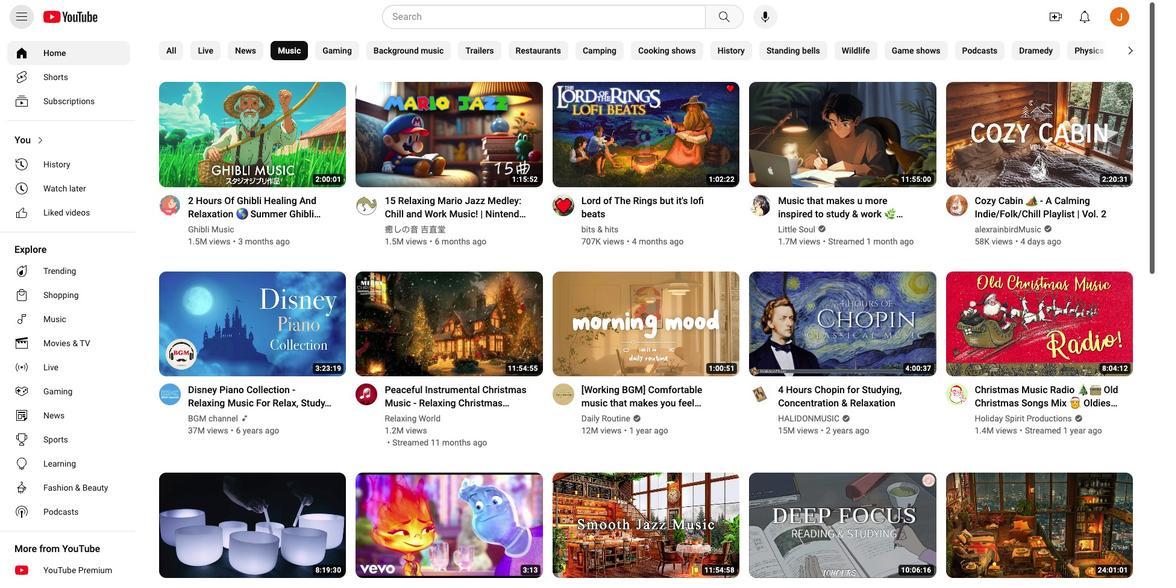 Task type: describe. For each thing, give the bounding box(es) containing it.
playlist
[[1043, 208, 1075, 220]]

that inside "[working bgm] comfortable music that makes you feel positive  -- morning mood -- daily routine"
[[610, 398, 627, 409]]

later
[[69, 184, 86, 193]]

views for cozy cabin 🏕️ - a calming indie/folk/chill playlist | vol. 2
[[992, 237, 1013, 246]]

watch later
[[43, 184, 86, 193]]

4 hours chopin for studying, concentration & relaxation by halidonmusic 15,371,364 views 2 years ago 4 hours element
[[778, 384, 922, 411]]

cozy cabin 🏕️ - a calming indie/folk/chill playlist | vol. 2 link
[[975, 194, 1119, 221]]

1.5m for 15 relaxing mario jazz medley: chill and work music! | nintendo game music
[[385, 237, 404, 246]]

15 relaxing mario jazz medley: chill and work music! | nintendo game music by 癒しの音 吉直堂 1,599,227 views 6 months ago 1 hour, 15 minutes element
[[385, 194, 528, 233]]

2 inside cozy cabin 🏕️ - a calming indie/folk/chill playlist | vol. 2
[[1101, 208, 1107, 220]]

4 days ago
[[1021, 237, 1061, 246]]

2:00:01 link
[[159, 82, 346, 188]]

bgm inside 2 hours of ghibli healing and relaxation 🌎 summer ghibli bgm ⛅ studio ghibli music
[[188, 222, 209, 233]]

1.4m
[[975, 426, 994, 436]]

music inside music that makes u more inspired to study & work 🌿 study music ~ lofi / relax/ stress relief
[[778, 195, 804, 206]]

soul
[[799, 225, 815, 234]]

1.5m views for ⛅
[[188, 237, 231, 246]]

streamed for 2022
[[1025, 426, 1061, 436]]

holiday spirit productions
[[975, 414, 1072, 424]]

4 hours chopin for studying, concentration & relaxation link
[[778, 384, 922, 411]]

halidonmusic link
[[778, 413, 840, 425]]

ago for disney piano collection - relaxing music for relax, study, work
[[265, 426, 279, 436]]

movies
[[43, 339, 70, 348]]

cozy cabin 🏕️ - a calming indie/folk/chill playlist | vol. 2
[[975, 195, 1107, 220]]

holiday spirit productions link
[[975, 413, 1073, 425]]

& for beauty
[[75, 483, 80, 493]]

the
[[614, 195, 631, 206]]

| inside 15 relaxing mario jazz medley: chill and work music! | nintendo game music
[[481, 208, 483, 220]]

3:23:19 link
[[159, 272, 346, 378]]

11
[[431, 438, 440, 448]]

8:04:12
[[1102, 365, 1128, 373]]

music inside "link"
[[211, 225, 234, 234]]

c
[[1154, 46, 1157, 55]]

8 hours, 19 minutes, 30 seconds element
[[315, 566, 341, 575]]

dramedy
[[1019, 46, 1053, 55]]

11:55:00 link
[[749, 82, 936, 188]]

~
[[834, 222, 840, 233]]

hours for 4
[[786, 385, 812, 396]]

lofi inside music that makes u more inspired to study & work 🌿 study music ~ lofi / relax/ stress relief
[[843, 222, 856, 233]]

2 hours, 1 second element
[[315, 175, 341, 184]]

music inside "[working bgm] comfortable music that makes you feel positive  -- morning mood -- daily routine"
[[581, 398, 608, 409]]

4 hours chopin for studying, concentration & relaxation
[[778, 385, 902, 409]]

peaceful instrumental christmas music - relaxing christmas music "snowy christmas night"
[[385, 385, 527, 423]]

⛅
[[212, 222, 224, 233]]

4 months ago
[[632, 237, 684, 246]]

views for christmas music radio 🎄📻 old christmas songs mix 🎅 oldies christmas music 2022
[[996, 426, 1017, 436]]

shorts
[[43, 72, 68, 82]]

work inside disney piano collection - relaxing music for relax, study, work
[[188, 411, 210, 423]]

1 horizontal spatial gaming
[[323, 46, 352, 55]]

study,
[[301, 398, 327, 409]]

spirit
[[1005, 414, 1025, 424]]

lord of the rings but it's lofi beats by bits & hits 707,242 views 4 months ago 1 hour, 2 minutes element
[[581, 194, 725, 221]]

music inside 15 relaxing mario jazz medley: chill and work music! | nintendo game music
[[413, 222, 439, 233]]

mario
[[438, 195, 463, 206]]

cooking
[[638, 46, 669, 55]]

ghibli down and
[[289, 208, 314, 220]]

24 hours, 1 minute, 1 second element
[[1098, 566, 1128, 575]]

3:13 link
[[356, 473, 543, 580]]

3 minutes, 13 seconds element
[[523, 566, 538, 575]]

10:06:16
[[901, 566, 931, 575]]

morning
[[627, 411, 662, 423]]

1.7m
[[778, 237, 797, 246]]

1 vertical spatial youtube
[[43, 566, 76, 576]]

from
[[39, 544, 60, 555]]

🎄📻
[[1077, 385, 1101, 396]]

- inside the peaceful instrumental christmas music - relaxing christmas music "snowy christmas night"
[[413, 398, 417, 409]]

吉直堂
[[421, 225, 446, 234]]

and
[[299, 195, 316, 206]]

- left morning
[[621, 411, 624, 423]]

2 bgm from the top
[[188, 414, 206, 424]]

15 relaxing mario jazz medley: chill and work music! | nintendo game music
[[385, 195, 525, 233]]

🎅
[[1069, 398, 1081, 409]]

relaxing world image
[[356, 384, 378, 406]]

music that makes u more inspired to study & work 🌿 study music ~ lofi / relax/ stress relief by little soul 1,767,801 views streamed 1 month ago 11 hours, 55 minutes element
[[778, 194, 922, 246]]

3 hours, 23 minutes, 19 seconds element
[[315, 365, 341, 373]]

bits & hits
[[581, 225, 619, 234]]

0 horizontal spatial podcasts
[[43, 507, 79, 517]]

camping
[[583, 46, 617, 55]]

months for jazz
[[442, 237, 470, 246]]

1 for christmas
[[1063, 426, 1068, 436]]

restaurants
[[516, 46, 561, 55]]

month
[[873, 237, 898, 246]]

days
[[1028, 237, 1045, 246]]

vol.
[[1082, 208, 1099, 220]]

halidonmusic
[[778, 414, 840, 424]]

holiday spirit productions image
[[946, 384, 968, 406]]

more from youtube
[[14, 544, 100, 555]]

0 horizontal spatial news
[[43, 411, 65, 421]]

ghibli music link
[[188, 223, 235, 235]]

peaceful
[[385, 385, 423, 396]]

physics
[[1075, 46, 1104, 55]]

707k views
[[581, 237, 624, 246]]

🌎
[[236, 208, 248, 220]]

| inside cozy cabin 🏕️ - a calming indie/folk/chill playlist | vol. 2
[[1077, 208, 1080, 220]]

Search text field
[[392, 9, 703, 25]]

music right background
[[421, 46, 444, 55]]

that inside music that makes u more inspired to study & work 🌿 study music ~ lofi / relax/ stress relief
[[807, 195, 824, 206]]

1 hour, 51 seconds element
[[709, 365, 735, 373]]

jazz
[[465, 195, 485, 206]]

subscriptions
[[43, 96, 95, 106]]

youtube premium
[[43, 566, 112, 576]]

relaxing world link
[[385, 413, 441, 425]]

years for for
[[243, 426, 263, 436]]

8:04:12 link
[[946, 272, 1133, 378]]

10 hours, 6 minutes, 16 seconds element
[[901, 566, 931, 575]]

15m
[[778, 426, 795, 436]]

0 vertical spatial history
[[718, 46, 745, 55]]

15
[[385, 195, 396, 206]]

2:20:31
[[1102, 175, 1128, 184]]

night"
[[494, 411, 521, 423]]

1:15:52 link
[[356, 82, 543, 188]]

music inside music that makes u more inspired to study & work 🌿 study music ~ lofi / relax/ stress relief
[[805, 222, 831, 233]]

1:02:22 link
[[553, 82, 740, 188]]

1 hour, 15 minutes, 52 seconds element
[[512, 175, 538, 184]]

background
[[374, 46, 419, 55]]

chopin
[[815, 385, 845, 396]]

summer
[[250, 208, 287, 220]]

0 horizontal spatial live
[[43, 363, 58, 372]]

- right positive
[[618, 411, 621, 423]]

11:54:55
[[508, 365, 538, 373]]

relax,
[[273, 398, 298, 409]]

music inside the peaceful instrumental christmas music - relaxing christmas music "snowy christmas night"
[[385, 411, 411, 423]]

you
[[661, 398, 676, 409]]

0 horizontal spatial 1
[[629, 426, 634, 436]]

15 relaxing mario jazz medley: chill and work music! | nintendo game music link
[[385, 194, 528, 233]]

game inside 15 relaxing mario jazz medley: chill and work music! | nintendo game music
[[385, 222, 410, 233]]

- inside disney piano collection - relaxing music for relax, study, work
[[292, 385, 295, 396]]

makes inside music that makes u more inspired to study & work 🌿 study music ~ lofi / relax/ stress relief
[[826, 195, 855, 206]]

1.5m for 2 hours of ghibli healing and relaxation 🌎 summer ghibli bgm ⛅ studio ghibli music
[[188, 237, 207, 246]]

disney piano collection - relaxing music for relax, study, work by bgm channel 37,451,716 views 6 years ago 3 hours, 23 minutes element
[[188, 384, 332, 423]]

1 year from the left
[[636, 426, 652, 436]]

streamed for music
[[828, 237, 865, 246]]

hours for 2
[[196, 195, 222, 206]]

oldies
[[1084, 398, 1111, 409]]

0 vertical spatial game
[[892, 46, 914, 55]]

mood
[[665, 411, 690, 423]]

learning
[[43, 459, 76, 469]]

little soul image
[[749, 194, 771, 216]]

1.5m views for game
[[385, 237, 427, 246]]

relaxing inside the peaceful instrumental christmas music - relaxing christmas music "snowy christmas night"
[[419, 398, 456, 409]]

you
[[14, 134, 31, 146]]

4:00:37 link
[[749, 272, 936, 378]]

study
[[778, 222, 803, 233]]

bits & hits link
[[581, 223, 619, 235]]

cozy cabin 🏕️ - a calming indie/folk/chill playlist | vol. 2 by alexrainbirdmusic 58,284 views 4 days ago 2 hours, 20 minutes element
[[975, 194, 1119, 221]]

music that makes u more inspired to study & work 🌿 study music ~ lofi / relax/ stress relief
[[778, 195, 919, 246]]

shows for cooking shows
[[672, 46, 696, 55]]

& for tv
[[73, 339, 78, 348]]

relaxation inside "4 hours chopin for studying, concentration & relaxation"
[[850, 398, 896, 409]]

music inside the peaceful instrumental christmas music - relaxing christmas music "snowy christmas night"
[[385, 398, 411, 409]]

0 vertical spatial podcasts
[[962, 46, 998, 55]]

1 horizontal spatial news
[[235, 46, 256, 55]]

1.2m
[[385, 426, 404, 436]]

months inside relaxing world 1.2m views streamed 11 months ago
[[442, 438, 471, 448]]

ghibli down summer
[[256, 222, 281, 233]]

stress
[[892, 222, 919, 233]]

views inside relaxing world 1.2m views streamed 11 months ago
[[406, 426, 427, 436]]



Task type: vqa. For each thing, say whether or not it's contained in the screenshot.


Task type: locate. For each thing, give the bounding box(es) containing it.
game
[[892, 46, 914, 55], [385, 222, 410, 233]]

streamed down productions
[[1025, 426, 1061, 436]]

2 1.5m from the left
[[385, 237, 404, 246]]

11 hours, 54 minutes, 58 seconds element
[[705, 566, 735, 575]]

2 vertical spatial streamed
[[392, 438, 429, 448]]

1 | from the left
[[481, 208, 483, 220]]

music link
[[7, 307, 130, 331], [7, 307, 130, 331]]

1 shows from the left
[[672, 46, 696, 55]]

🌿
[[884, 208, 896, 220]]

1 vertical spatial bgm
[[188, 414, 206, 424]]

game down chill
[[385, 222, 410, 233]]

4 inside "4 hours chopin for studying, concentration & relaxation"
[[778, 385, 784, 396]]

views for 15 relaxing mario jazz medley: chill and work music! | nintendo game music
[[406, 237, 427, 246]]

gaming down movies
[[43, 387, 73, 397]]

relaxing inside relaxing world 1.2m views streamed 11 months ago
[[385, 414, 417, 424]]

relaxation down studying,
[[850, 398, 896, 409]]

1 vertical spatial gaming
[[43, 387, 73, 397]]

shows for game shows
[[916, 46, 941, 55]]

ago for 4 hours chopin for studying, concentration & relaxation
[[855, 426, 869, 436]]

alexrainbirdmusic image
[[946, 194, 968, 216]]

ago inside relaxing world 1.2m views streamed 11 months ago
[[473, 438, 487, 448]]

[working bgm] comfortable music that makes you feel positive  -- morning mood -- daily routine by daily routine 12,959,833 views 1 year ago 1 hour element
[[581, 384, 725, 436]]

10:06:16 link
[[749, 473, 936, 580]]

1 vertical spatial streamed
[[1025, 426, 1061, 436]]

relaxing inside 15 relaxing mario jazz medley: chill and work music! | nintendo game music
[[398, 195, 435, 206]]

lofi
[[690, 195, 704, 206], [843, 222, 856, 233]]

years down disney piano collection - relaxing music for relax, study, work
[[243, 426, 263, 436]]

|
[[481, 208, 483, 220], [1077, 208, 1080, 220]]

1 vertical spatial news
[[43, 411, 65, 421]]

fashion & beauty link
[[7, 476, 130, 500], [7, 476, 130, 500]]

1 for 🌿
[[867, 237, 871, 246]]

hours inside 2 hours of ghibli healing and relaxation 🌎 summer ghibli bgm ⛅ studio ghibli music
[[196, 195, 222, 206]]

history
[[718, 46, 745, 55], [43, 160, 70, 169]]

0 horizontal spatial relaxation
[[188, 208, 234, 220]]

2 horizontal spatial 1
[[1063, 426, 1068, 436]]

ago down the stress
[[900, 237, 914, 246]]

lofi right 'it's'
[[690, 195, 704, 206]]

and
[[406, 208, 422, 220]]

0 horizontal spatial hours
[[196, 195, 222, 206]]

| left vol. at the top right of page
[[1077, 208, 1080, 220]]

2 right ghibli music "image"
[[188, 195, 194, 206]]

study
[[826, 208, 850, 220]]

1 horizontal spatial work
[[425, 208, 447, 220]]

podcasts left dramedy
[[962, 46, 998, 55]]

4 for 4 days ago
[[1021, 237, 1025, 246]]

tab list containing all
[[159, 34, 1157, 68]]

0 horizontal spatial work
[[188, 411, 210, 423]]

0 horizontal spatial 2
[[188, 195, 194, 206]]

1 horizontal spatial 1.5m
[[385, 237, 404, 246]]

1 down 2022
[[1063, 426, 1068, 436]]

0 horizontal spatial history
[[43, 160, 70, 169]]

beauty
[[82, 483, 108, 493]]

views for [working bgm] comfortable music that makes you feel positive  -- morning mood -- daily routine
[[600, 426, 622, 436]]

1 horizontal spatial makes
[[826, 195, 855, 206]]

& down u on the right of page
[[852, 208, 858, 220]]

year
[[636, 426, 652, 436], [1070, 426, 1086, 436]]

that up daily routine link
[[610, 398, 627, 409]]

more
[[14, 544, 37, 555]]

bits
[[581, 225, 595, 234]]

years down "4 hours chopin for studying, concentration & relaxation"
[[833, 426, 853, 436]]

positive
[[581, 411, 615, 423]]

ago for [working bgm] comfortable music that makes you feel positive  -- morning mood -- daily routine
[[654, 426, 668, 436]]

bgm channel
[[188, 414, 238, 424]]

home
[[43, 48, 66, 58]]

views for 4 hours chopin for studying, concentration & relaxation
[[797, 426, 818, 436]]

views down soul on the top
[[799, 237, 821, 246]]

0 horizontal spatial that
[[610, 398, 627, 409]]

premium
[[78, 566, 112, 576]]

1 vertical spatial podcasts
[[43, 507, 79, 517]]

1 vertical spatial makes
[[629, 398, 658, 409]]

bells
[[802, 46, 820, 55]]

0 vertical spatial 2
[[188, 195, 194, 206]]

studying,
[[862, 385, 902, 396]]

1 down morning
[[629, 426, 634, 436]]

- left a
[[1040, 195, 1043, 206]]

4 left days
[[1021, 237, 1025, 246]]

1 horizontal spatial daily
[[701, 411, 722, 423]]

4 for 4 months ago
[[632, 237, 637, 246]]

sports link
[[7, 428, 130, 452], [7, 428, 130, 452]]

inspired
[[778, 208, 813, 220]]

ghibli inside "link"
[[188, 225, 209, 234]]

2 vertical spatial 2
[[826, 426, 831, 436]]

0 horizontal spatial makes
[[629, 398, 658, 409]]

11 hours, 54 minutes, 55 seconds element
[[508, 365, 538, 373]]

& down for
[[842, 398, 848, 409]]

0 horizontal spatial daily
[[581, 414, 600, 424]]

37m
[[188, 426, 205, 436]]

1 horizontal spatial 1.5m views
[[385, 237, 427, 246]]

work up 37m
[[188, 411, 210, 423]]

0 horizontal spatial 4
[[632, 237, 637, 246]]

2 for 2 hours of ghibli healing and relaxation 🌎 summer ghibli bgm ⛅ studio ghibli music
[[188, 195, 194, 206]]

& for hits
[[597, 225, 603, 234]]

christmas music radio 🎄📻 old christmas songs mix 🎅 oldies christmas music 2022 by holiday spirit productions 1,407,789 views streamed 1 year ago 8 hours, 4 minutes element
[[975, 384, 1119, 423]]

daily right mood
[[701, 411, 722, 423]]

trending link
[[7, 259, 130, 283], [7, 259, 130, 283]]

2 1.5m views from the left
[[385, 237, 427, 246]]

1 vertical spatial lofi
[[843, 222, 856, 233]]

bgm up 37m
[[188, 414, 206, 424]]

hours inside "4 hours chopin for studying, concentration & relaxation"
[[786, 385, 812, 396]]

live right all at the top
[[198, 46, 213, 55]]

- up relax,
[[292, 385, 295, 396]]

comfortable
[[648, 385, 702, 396]]

1 horizontal spatial |
[[1077, 208, 1080, 220]]

24:01:01 link
[[946, 473, 1133, 580]]

ago for 15 relaxing mario jazz medley: chill and work music! | nintendo game music
[[472, 237, 487, 246]]

/
[[859, 222, 862, 233]]

- inside cozy cabin 🏕️ - a calming indie/folk/chill playlist | vol. 2
[[1040, 195, 1043, 206]]

0 horizontal spatial year
[[636, 426, 652, 436]]

癒しの音 吉直堂 image
[[356, 194, 378, 216]]

1 horizontal spatial that
[[807, 195, 824, 206]]

home link
[[7, 41, 130, 65], [7, 41, 130, 65]]

streamed 1 month ago
[[828, 237, 914, 246]]

1 vertical spatial relaxation
[[850, 398, 896, 409]]

0 vertical spatial work
[[425, 208, 447, 220]]

relaxing down the 'disney'
[[188, 398, 225, 409]]

news
[[235, 46, 256, 55], [43, 411, 65, 421]]

ago down the for
[[265, 426, 279, 436]]

makes up morning
[[629, 398, 658, 409]]

2 hours of ghibli healing and relaxation 🌎 summer ghibli bgm ⛅ studio ghibli music by ghibli music 1,505,855 views 3 months ago 2 hours element
[[188, 194, 332, 233]]

bgm channel image
[[159, 384, 181, 406]]

lofi left /
[[843, 222, 856, 233]]

6 down channel
[[236, 426, 241, 436]]

- up relaxing world link
[[413, 398, 417, 409]]

0 horizontal spatial lofi
[[690, 195, 704, 206]]

year down 2022
[[1070, 426, 1086, 436]]

months down 吉直堂
[[442, 237, 470, 246]]

ghibli up 🌎
[[237, 195, 262, 206]]

1 horizontal spatial live
[[198, 46, 213, 55]]

0 vertical spatial 6
[[435, 237, 440, 246]]

ago down music!
[[472, 237, 487, 246]]

1 vertical spatial that
[[610, 398, 627, 409]]

1.5m down ghibli music at the top
[[188, 237, 207, 246]]

2 for 2 years ago
[[826, 426, 831, 436]]

views down hits in the right of the page
[[603, 237, 624, 246]]

0 horizontal spatial game
[[385, 222, 410, 233]]

0 vertical spatial lofi
[[690, 195, 704, 206]]

2 inside 2 hours of ghibli healing and relaxation 🌎 summer ghibli bgm ⛅ studio ghibli music
[[188, 195, 194, 206]]

disney piano collection - relaxing music for relax, study, work link
[[188, 384, 332, 423]]

ago right 11
[[473, 438, 487, 448]]

relaxing inside disney piano collection - relaxing music for relax, study, work
[[188, 398, 225, 409]]

0 vertical spatial that
[[807, 195, 824, 206]]

0 horizontal spatial 1.5m views
[[188, 237, 231, 246]]

[working bgm] comfortable music that makes you feel positive  -- morning mood -- daily routine
[[581, 385, 722, 436]]

1.5m down 癒しの音
[[385, 237, 404, 246]]

ghibli music image
[[159, 194, 181, 216]]

christmas music radio 🎄📻 old christmas songs mix 🎅 oldies christmas music 2022
[[975, 385, 1118, 423]]

relaxation inside 2 hours of ghibli healing and relaxation 🌎 summer ghibli bgm ⛅ studio ghibli music
[[188, 208, 234, 220]]

1 vertical spatial 2
[[1101, 208, 1107, 220]]

2 shows from the left
[[916, 46, 941, 55]]

youtube down more from youtube
[[43, 566, 76, 576]]

0 horizontal spatial shows
[[672, 46, 696, 55]]

months right the 3
[[245, 237, 274, 246]]

None search field
[[360, 5, 746, 29]]

makes inside "[working bgm] comfortable music that makes you feel positive  -- morning mood -- daily routine"
[[629, 398, 658, 409]]

relaxing up "snowy
[[419, 398, 456, 409]]

1:15:52
[[512, 175, 538, 184]]

ago down '4 hours chopin for studying, concentration & relaxation by halidonmusic 15,371,364 views 2 years ago 4 hours' 'element'
[[855, 426, 869, 436]]

sketch c
[[1126, 46, 1157, 55]]

0 horizontal spatial streamed
[[392, 438, 429, 448]]

1 horizontal spatial history
[[718, 46, 745, 55]]

tab list
[[159, 34, 1157, 68]]

daily routine image
[[553, 384, 574, 406]]

3:13
[[523, 566, 538, 575]]

beats
[[581, 208, 605, 220]]

ago
[[276, 237, 290, 246], [472, 237, 487, 246], [670, 237, 684, 246], [900, 237, 914, 246], [1047, 237, 1061, 246], [265, 426, 279, 436], [654, 426, 668, 436], [855, 426, 869, 436], [1088, 426, 1102, 436], [473, 438, 487, 448]]

gaming left background
[[323, 46, 352, 55]]

bgm]
[[622, 385, 646, 396]]

background music
[[374, 46, 444, 55]]

music inside 2 hours of ghibli healing and relaxation 🌎 summer ghibli bgm ⛅ studio ghibli music
[[283, 222, 310, 233]]

2 years ago
[[826, 426, 869, 436]]

6 for and
[[435, 237, 440, 246]]

views down 癒しの音 吉直堂 "link"
[[406, 237, 427, 246]]

ago for cozy cabin 🏕️ - a calming indie/folk/chill playlist | vol. 2
[[1047, 237, 1061, 246]]

2 years from the left
[[833, 426, 853, 436]]

1 vertical spatial 6
[[236, 426, 241, 436]]

live down movies
[[43, 363, 58, 372]]

1 bgm from the top
[[188, 222, 209, 233]]

0 vertical spatial youtube
[[62, 544, 100, 555]]

ago down oldies
[[1088, 426, 1102, 436]]

0 vertical spatial hours
[[196, 195, 222, 206]]

1.5m views down ghibli music at the top
[[188, 237, 231, 246]]

movies & tv link
[[7, 331, 130, 356], [7, 331, 130, 356]]

daily up 12m
[[581, 414, 600, 424]]

relaxation up ⛅
[[188, 208, 234, 220]]

feel
[[678, 398, 695, 409]]

views for disney piano collection - relaxing music for relax, study, work
[[207, 426, 228, 436]]

ghibli left ⛅
[[188, 225, 209, 234]]

0 vertical spatial routine
[[602, 414, 630, 424]]

2 | from the left
[[1077, 208, 1080, 220]]

bgm channel link
[[188, 413, 239, 425]]

bits & hits image
[[553, 194, 574, 216]]

work up 吉直堂
[[425, 208, 447, 220]]

music!
[[449, 208, 478, 220]]

1 horizontal spatial shows
[[916, 46, 941, 55]]

4:00:37
[[906, 365, 931, 373]]

1 horizontal spatial 1
[[867, 237, 871, 246]]

music up "1.2m"
[[385, 411, 411, 423]]

2 down 'halidonmusic' link at the right bottom of page
[[826, 426, 831, 436]]

year down morning
[[636, 426, 652, 436]]

years for &
[[833, 426, 853, 436]]

& inside "4 hours chopin for studying, concentration & relaxation"
[[842, 398, 848, 409]]

12m
[[581, 426, 598, 436]]

avatar image image
[[1110, 7, 1129, 27]]

trailers
[[466, 46, 494, 55]]

0 vertical spatial gaming
[[323, 46, 352, 55]]

views down spirit
[[996, 426, 1017, 436]]

routine up 12m views
[[602, 414, 630, 424]]

1 horizontal spatial 6
[[435, 237, 440, 246]]

game right wildlife
[[892, 46, 914, 55]]

37m views
[[188, 426, 228, 436]]

- down feel
[[692, 411, 695, 423]]

0 vertical spatial bgm
[[188, 222, 209, 233]]

history left standing
[[718, 46, 745, 55]]

0 vertical spatial live
[[198, 46, 213, 55]]

months down the lord of the rings but it's lofi beats by bits & hits 707,242 views 4 months ago 1 hour, 2 minutes element
[[639, 237, 667, 246]]

ago down the lord of the rings but it's lofi beats by bits & hits 707,242 views 4 months ago 1 hour, 2 minutes element
[[670, 237, 684, 246]]

1 vertical spatial live
[[43, 363, 58, 372]]

4 hours, 37 seconds element
[[906, 365, 931, 373]]

collection
[[246, 385, 290, 396]]

1 vertical spatial work
[[188, 411, 210, 423]]

peaceful instrumental christmas music - relaxing christmas music "snowy christmas night" link
[[385, 384, 528, 423]]

1 horizontal spatial hours
[[786, 385, 812, 396]]

15m views
[[778, 426, 818, 436]]

& left tv
[[73, 339, 78, 348]]

0 horizontal spatial 1.5m
[[188, 237, 207, 246]]

routine down positive
[[581, 424, 615, 436]]

2 horizontal spatial 2
[[1101, 208, 1107, 220]]

[working bgm] comfortable music that makes you feel positive  -- morning mood -- daily routine link
[[581, 384, 725, 436]]

streamed down "1.2m"
[[392, 438, 429, 448]]

1 1.5m views from the left
[[188, 237, 231, 246]]

views down relaxing world link
[[406, 426, 427, 436]]

癒しの音 吉直堂
[[385, 225, 446, 234]]

4
[[632, 237, 637, 246], [1021, 237, 1025, 246], [778, 385, 784, 396]]

2 year from the left
[[1070, 426, 1086, 436]]

ago for 2 hours of ghibli healing and relaxation 🌎 summer ghibli bgm ⛅ studio ghibli music
[[276, 237, 290, 246]]

instrumental
[[425, 385, 480, 396]]

liked videos
[[43, 208, 90, 218]]

months for rings
[[639, 237, 667, 246]]

tv
[[80, 339, 90, 348]]

6 for for
[[236, 426, 241, 436]]

1 years from the left
[[243, 426, 263, 436]]

music up positive
[[581, 398, 608, 409]]

views for music that makes u more inspired to study & work 🌿 study music ~ lofi / relax/ stress relief
[[799, 237, 821, 246]]

2 horizontal spatial 4
[[1021, 237, 1025, 246]]

more
[[865, 195, 887, 206]]

ago down mood
[[654, 426, 668, 436]]

1 horizontal spatial 2
[[826, 426, 831, 436]]

1 horizontal spatial year
[[1070, 426, 1086, 436]]

podcasts down fashion on the bottom of page
[[43, 507, 79, 517]]

1.5m views down 癒しの音
[[385, 237, 427, 246]]

- right mood
[[695, 411, 698, 423]]

hours up concentration
[[786, 385, 812, 396]]

1 horizontal spatial game
[[892, 46, 914, 55]]

2
[[188, 195, 194, 206], [1101, 208, 1107, 220], [826, 426, 831, 436]]

history up watch
[[43, 160, 70, 169]]

music inside disney piano collection - relaxing music for relax, study, work
[[227, 398, 254, 409]]

& left beauty
[[75, 483, 80, 493]]

makes up study
[[826, 195, 855, 206]]

6 down 吉直堂
[[435, 237, 440, 246]]

cooking shows
[[638, 46, 696, 55]]

views down ⛅
[[209, 237, 231, 246]]

music down to
[[805, 222, 831, 233]]

chill
[[385, 208, 404, 220]]

liked videos link
[[7, 201, 130, 225], [7, 201, 130, 225]]

bgm left ⛅
[[188, 222, 209, 233]]

0 vertical spatial relaxation
[[188, 208, 234, 220]]

standing
[[767, 46, 800, 55]]

1 horizontal spatial relaxation
[[850, 398, 896, 409]]

streamed inside relaxing world 1.2m views streamed 11 months ago
[[392, 438, 429, 448]]

0 vertical spatial streamed
[[828, 237, 865, 246]]

0 horizontal spatial gaming
[[43, 387, 73, 397]]

1 hour, 2 minutes, 22 seconds element
[[709, 175, 735, 184]]

2 hours, 20 minutes, 31 seconds element
[[1102, 175, 1128, 184]]

youtube up the youtube premium
[[62, 544, 100, 555]]

1 vertical spatial routine
[[581, 424, 615, 436]]

1 1.5m from the left
[[188, 237, 207, 246]]

4 right 707k views
[[632, 237, 637, 246]]

11:54:58 link
[[553, 473, 740, 580]]

1 horizontal spatial 4
[[778, 385, 784, 396]]

months for ghibli
[[245, 237, 274, 246]]

0 horizontal spatial |
[[481, 208, 483, 220]]

1.5m views
[[188, 237, 231, 246], [385, 237, 427, 246]]

4 for 4 hours chopin for studying, concentration & relaxation
[[778, 385, 784, 396]]

& inside music that makes u more inspired to study & work 🌿 study music ~ lofi / relax/ stress relief
[[852, 208, 858, 220]]

1 horizontal spatial podcasts
[[962, 46, 998, 55]]

to
[[815, 208, 824, 220]]

ago for lord of the rings but it's lofi beats
[[670, 237, 684, 246]]

wildlife
[[842, 46, 870, 55]]

views for 2 hours of ghibli healing and relaxation 🌎 summer ghibli bgm ⛅ studio ghibli music
[[209, 237, 231, 246]]

routine inside "[working bgm] comfortable music that makes you feel positive  -- morning mood -- daily routine"
[[581, 424, 615, 436]]

4 right "halidonmusic" image
[[778, 385, 784, 396]]

ago right days
[[1047, 237, 1061, 246]]

relaxing up "1.2m"
[[385, 414, 417, 424]]

"snowy
[[413, 411, 445, 423]]

0 horizontal spatial years
[[243, 426, 263, 436]]

1 horizontal spatial streamed
[[828, 237, 865, 246]]

2 horizontal spatial streamed
[[1025, 426, 1061, 436]]

work
[[861, 208, 882, 220]]

1 down relax/
[[867, 237, 871, 246]]

views down halidonmusic
[[797, 426, 818, 436]]

1 horizontal spatial lofi
[[843, 222, 856, 233]]

piano
[[219, 385, 244, 396]]

views down alexrainbirdmusic
[[992, 237, 1013, 246]]

disney piano collection - relaxing music for relax, study, work
[[188, 385, 327, 423]]

lord of the rings but it's lofi beats
[[581, 195, 704, 220]]

months right 11
[[442, 438, 471, 448]]

daily inside "[working bgm] comfortable music that makes you feel positive  -- morning mood -- daily routine"
[[701, 411, 722, 423]]

6 years ago
[[236, 426, 279, 436]]

relaxing up "and"
[[398, 195, 435, 206]]

| down jazz
[[481, 208, 483, 220]]

6 months ago
[[435, 237, 487, 246]]

hours left of
[[196, 195, 222, 206]]

1 vertical spatial game
[[385, 222, 410, 233]]

hits
[[605, 225, 619, 234]]

8 hours, 4 minutes, 12 seconds element
[[1102, 365, 1128, 373]]

peaceful instrumental christmas music - relaxing christmas music "snowy christmas night" by relaxing world 1,233,474 views streamed 11 months ago 11 hours, 54 minutes element
[[385, 384, 528, 423]]

halidonmusic image
[[749, 384, 771, 406]]

work inside 15 relaxing mario jazz medley: chill and work music! | nintendo game music
[[425, 208, 447, 220]]

channel
[[209, 414, 238, 424]]

views down daily routine link
[[600, 426, 622, 436]]

2 right vol. at the top right of page
[[1101, 208, 1107, 220]]

1 horizontal spatial years
[[833, 426, 853, 436]]

🏕️
[[1026, 195, 1038, 206]]

0 vertical spatial makes
[[826, 195, 855, 206]]

11 hours, 55 minutes element
[[901, 175, 931, 184]]

ago down summer
[[276, 237, 290, 246]]

videos
[[65, 208, 90, 218]]

1 year ago
[[629, 426, 668, 436]]

1 vertical spatial hours
[[786, 385, 812, 396]]

for
[[256, 398, 270, 409]]

learning link
[[7, 452, 130, 476], [7, 452, 130, 476]]

1 vertical spatial history
[[43, 160, 70, 169]]

views for lord of the rings but it's lofi beats
[[603, 237, 624, 246]]

0 vertical spatial news
[[235, 46, 256, 55]]

8:19:30 link
[[159, 473, 346, 580]]

& left hits in the right of the page
[[597, 225, 603, 234]]

lofi inside lord of the rings but it's lofi beats
[[690, 195, 704, 206]]

that up to
[[807, 195, 824, 206]]

0 horizontal spatial 6
[[236, 426, 241, 436]]



